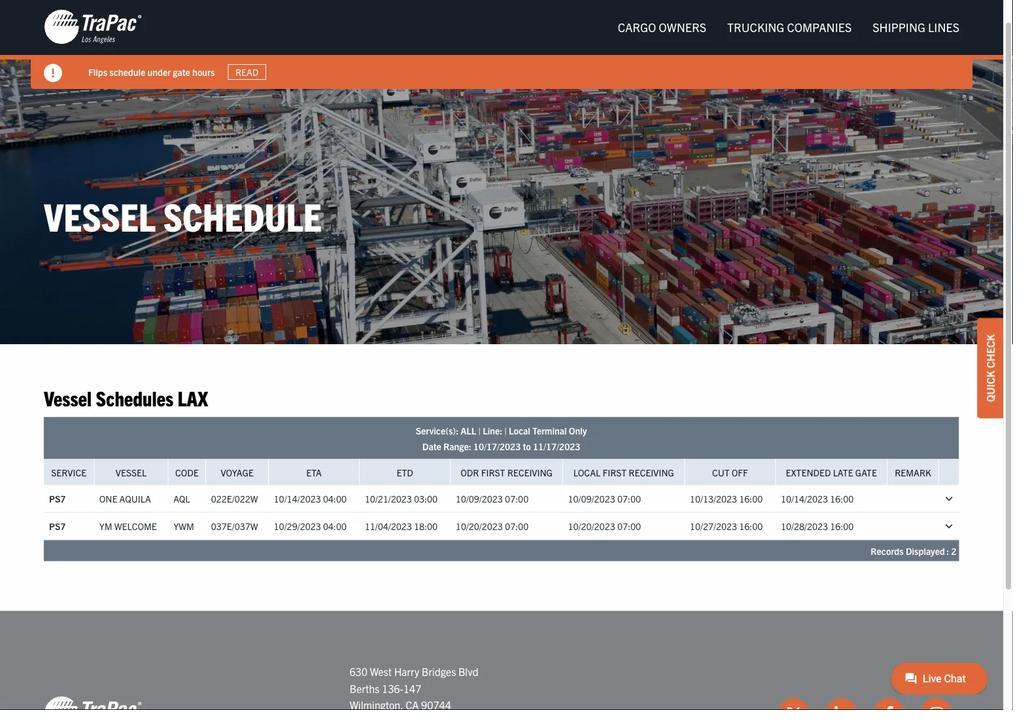 Task type: describe. For each thing, give the bounding box(es) containing it.
voyage
[[221, 466, 254, 478]]

10/14/2023 for 10/14/2023 16:00
[[781, 493, 829, 505]]

1 10/20/2023 07:00 from the left
[[456, 520, 529, 532]]

quick
[[984, 371, 998, 402]]

1 los angeles image from the top
[[44, 9, 142, 45]]

022e/022w
[[211, 493, 258, 505]]

cargo owners
[[618, 19, 707, 34]]

ywm
[[174, 520, 194, 532]]

16:00 for 10/28/2023 16:00
[[831, 520, 854, 532]]

ps7 for ym welcome
[[49, 520, 66, 532]]

late
[[834, 466, 854, 478]]

gate
[[856, 466, 878, 478]]

schedules
[[96, 385, 174, 410]]

2 | from the left
[[505, 424, 507, 436]]

first for local
[[603, 466, 627, 478]]

records displayed : 2
[[871, 545, 957, 557]]

11/04/2023
[[365, 520, 412, 532]]

odr first receiving
[[461, 466, 553, 478]]

11/17/2023
[[533, 440, 581, 452]]

10/13/2023
[[690, 493, 738, 505]]

extended
[[786, 466, 832, 478]]

date
[[423, 440, 442, 452]]

line:
[[483, 424, 503, 436]]

off
[[732, 466, 749, 478]]

ym
[[99, 520, 112, 532]]

receiving for odr first receiving
[[508, 466, 553, 478]]

extended late gate
[[786, 466, 878, 478]]

vessel schedules lax
[[44, 385, 208, 410]]

18:00
[[414, 520, 438, 532]]

shipping lines
[[873, 19, 960, 34]]

2
[[952, 545, 957, 557]]

owners
[[659, 19, 707, 34]]

harry
[[394, 665, 420, 678]]

trucking companies
[[728, 19, 852, 34]]

10/21/2023 03:00
[[365, 493, 438, 505]]

lines
[[929, 19, 960, 34]]

west
[[370, 665, 392, 678]]

code
[[175, 466, 199, 478]]

16:00 for 10/13/2023 16:00
[[740, 493, 763, 505]]

037e/037w
[[211, 520, 258, 532]]

quick check link
[[978, 318, 1004, 418]]

to
[[523, 440, 531, 452]]

quick check
[[984, 334, 998, 402]]

under
[[148, 66, 171, 78]]

10/13/2023 16:00
[[690, 493, 763, 505]]

all
[[461, 424, 477, 436]]

gate
[[173, 66, 190, 78]]

2 10/09/2023 07:00 from the left
[[568, 493, 641, 505]]

los angeles image inside footer
[[44, 695, 142, 710]]

read link
[[228, 64, 266, 80]]

receiving for local first receiving
[[629, 466, 675, 478]]

shipping lines link
[[863, 14, 971, 40]]

:
[[947, 545, 950, 557]]

10/29/2023
[[274, 520, 321, 532]]

service
[[51, 466, 86, 478]]

16:00 for 10/14/2023 16:00
[[831, 493, 854, 505]]

only
[[569, 424, 587, 436]]

eta
[[307, 466, 322, 478]]

2 10/20/2023 07:00 from the left
[[568, 520, 641, 532]]

berths
[[350, 682, 380, 695]]

welcome
[[114, 520, 157, 532]]

one
[[99, 493, 117, 505]]

footer containing 630 west harry bridges blvd
[[0, 611, 1004, 710]]

vessel schedule
[[44, 191, 322, 239]]

schedule
[[109, 66, 146, 78]]

flips
[[88, 66, 107, 78]]



Task type: locate. For each thing, give the bounding box(es) containing it.
1 horizontal spatial local
[[574, 466, 601, 478]]

service(s):
[[416, 424, 459, 436]]

10/27/2023
[[690, 520, 738, 532]]

10/14/2023 16:00
[[781, 493, 854, 505]]

local first receiving
[[574, 466, 675, 478]]

10/28/2023
[[781, 520, 829, 532]]

0 horizontal spatial |
[[479, 424, 481, 436]]

cut off
[[713, 466, 749, 478]]

0 horizontal spatial 10/20/2023
[[456, 520, 503, 532]]

hours
[[193, 66, 215, 78]]

04:00 up 10/29/2023 04:00
[[323, 493, 347, 505]]

1 horizontal spatial receiving
[[629, 466, 675, 478]]

10/28/2023 16:00
[[781, 520, 854, 532]]

odr
[[461, 466, 479, 478]]

ps7 down service
[[49, 493, 66, 505]]

local inside service(s): all | line: | local terminal only date range: 10/17/2023 to 11/17/2023
[[509, 424, 531, 436]]

1 vertical spatial vessel
[[44, 385, 92, 410]]

cargo owners link
[[608, 14, 717, 40]]

10/14/2023 down extended at the right of the page
[[781, 493, 829, 505]]

0 vertical spatial local
[[509, 424, 531, 436]]

1 horizontal spatial 10/20/2023 07:00
[[568, 520, 641, 532]]

first
[[482, 466, 506, 478], [603, 466, 627, 478]]

10/09/2023 07:00
[[456, 493, 529, 505], [568, 493, 641, 505]]

first for odr
[[482, 466, 506, 478]]

range:
[[444, 440, 472, 452]]

11/04/2023 18:00
[[365, 520, 438, 532]]

16:00 down 10/14/2023 16:00
[[831, 520, 854, 532]]

07:00
[[505, 493, 529, 505], [618, 493, 641, 505], [505, 520, 529, 532], [618, 520, 641, 532]]

solid image
[[44, 64, 62, 82]]

1 | from the left
[[479, 424, 481, 436]]

630
[[350, 665, 368, 678]]

2 10/09/2023 from the left
[[568, 493, 616, 505]]

2 vertical spatial vessel
[[116, 466, 147, 478]]

bridges
[[422, 665, 456, 678]]

local
[[509, 424, 531, 436], [574, 466, 601, 478]]

1 horizontal spatial 10/20/2023
[[568, 520, 616, 532]]

0 horizontal spatial 10/14/2023
[[274, 493, 321, 505]]

ps7 for one aquila
[[49, 493, 66, 505]]

147
[[404, 682, 422, 695]]

16:00 down late
[[831, 493, 854, 505]]

los angeles image
[[44, 9, 142, 45], [44, 695, 142, 710]]

16:00 down 10/13/2023 16:00
[[740, 520, 763, 532]]

10/14/2023 for 10/14/2023 04:00
[[274, 493, 321, 505]]

0 vertical spatial vessel
[[44, 191, 156, 239]]

trucking
[[728, 19, 785, 34]]

banner
[[0, 0, 1014, 89]]

0 vertical spatial ps7
[[49, 493, 66, 505]]

0 horizontal spatial 10/20/2023 07:00
[[456, 520, 529, 532]]

10/14/2023 up 10/29/2023
[[274, 493, 321, 505]]

0 horizontal spatial local
[[509, 424, 531, 436]]

04:00 for 10/14/2023 04:00
[[323, 493, 347, 505]]

trucking companies link
[[717, 14, 863, 40]]

ps7 left ym
[[49, 520, 66, 532]]

1 vertical spatial local
[[574, 466, 601, 478]]

1 10/20/2023 from the left
[[456, 520, 503, 532]]

2 04:00 from the top
[[323, 520, 347, 532]]

1 10/14/2023 from the left
[[274, 493, 321, 505]]

schedule
[[164, 191, 322, 239]]

companies
[[788, 19, 852, 34]]

16:00 down off
[[740, 493, 763, 505]]

0 horizontal spatial 10/09/2023 07:00
[[456, 493, 529, 505]]

| right line:
[[505, 424, 507, 436]]

10/14/2023
[[274, 493, 321, 505], [781, 493, 829, 505]]

receiving
[[508, 466, 553, 478], [629, 466, 675, 478]]

service(s): all | line: | local terminal only date range: 10/17/2023 to 11/17/2023
[[416, 424, 587, 452]]

10/17/2023
[[474, 440, 521, 452]]

ps7
[[49, 493, 66, 505], [49, 520, 66, 532]]

1 first from the left
[[482, 466, 506, 478]]

vessel for vessel schedule
[[44, 191, 156, 239]]

10/20/2023 down local first receiving
[[568, 520, 616, 532]]

0 vertical spatial los angeles image
[[44, 9, 142, 45]]

check
[[984, 334, 998, 368]]

aquila
[[120, 493, 151, 505]]

630 west harry bridges blvd berths 136-147
[[350, 665, 479, 695]]

1 vertical spatial 04:00
[[323, 520, 347, 532]]

vessel for vessel schedules lax
[[44, 385, 92, 410]]

2 first from the left
[[603, 466, 627, 478]]

0 horizontal spatial first
[[482, 466, 506, 478]]

local down 11/17/2023
[[574, 466, 601, 478]]

2 10/20/2023 from the left
[[568, 520, 616, 532]]

2 los angeles image from the top
[[44, 695, 142, 710]]

1 horizontal spatial 10/14/2023
[[781, 493, 829, 505]]

10/09/2023 07:00 down odr first receiving
[[456, 493, 529, 505]]

10/20/2023 07:00 down local first receiving
[[568, 520, 641, 532]]

0 horizontal spatial 10/09/2023
[[456, 493, 503, 505]]

136-
[[382, 682, 404, 695]]

read
[[236, 66, 259, 78]]

0 vertical spatial 04:00
[[323, 493, 347, 505]]

1 receiving from the left
[[508, 466, 553, 478]]

0 horizontal spatial receiving
[[508, 466, 553, 478]]

10/20/2023
[[456, 520, 503, 532], [568, 520, 616, 532]]

10/14/2023 04:00
[[274, 493, 347, 505]]

10/20/2023 07:00
[[456, 520, 529, 532], [568, 520, 641, 532]]

cut
[[713, 466, 730, 478]]

banner containing cargo owners
[[0, 0, 1014, 89]]

1 10/09/2023 from the left
[[456, 493, 503, 505]]

remark
[[896, 466, 932, 478]]

10/09/2023 down local first receiving
[[568, 493, 616, 505]]

10/09/2023 07:00 down local first receiving
[[568, 493, 641, 505]]

1 vertical spatial ps7
[[49, 520, 66, 532]]

2 receiving from the left
[[629, 466, 675, 478]]

| right the 'all'
[[479, 424, 481, 436]]

1 10/09/2023 07:00 from the left
[[456, 493, 529, 505]]

1 horizontal spatial first
[[603, 466, 627, 478]]

blvd
[[459, 665, 479, 678]]

menu bar containing cargo owners
[[608, 14, 971, 40]]

|
[[479, 424, 481, 436], [505, 424, 507, 436]]

etd
[[397, 466, 414, 478]]

menu bar
[[608, 14, 971, 40]]

10/20/2023 07:00 down odr first receiving
[[456, 520, 529, 532]]

1 horizontal spatial 10/09/2023 07:00
[[568, 493, 641, 505]]

16:00 for 10/27/2023 16:00
[[740, 520, 763, 532]]

04:00
[[323, 493, 347, 505], [323, 520, 347, 532]]

ym welcome
[[99, 520, 157, 532]]

1 vertical spatial los angeles image
[[44, 695, 142, 710]]

10/27/2023 16:00
[[690, 520, 763, 532]]

10/29/2023 04:00
[[274, 520, 347, 532]]

1 04:00 from the top
[[323, 493, 347, 505]]

10/21/2023
[[365, 493, 412, 505]]

aql
[[174, 493, 190, 505]]

10/09/2023 down the odr
[[456, 493, 503, 505]]

1 horizontal spatial 10/09/2023
[[568, 493, 616, 505]]

2 ps7 from the top
[[49, 520, 66, 532]]

one aquila
[[99, 493, 151, 505]]

terminal
[[533, 424, 567, 436]]

1 ps7 from the top
[[49, 493, 66, 505]]

04:00 for 10/29/2023 04:00
[[323, 520, 347, 532]]

10/20/2023 right 18:00
[[456, 520, 503, 532]]

1 horizontal spatial |
[[505, 424, 507, 436]]

03:00
[[414, 493, 438, 505]]

2 10/14/2023 from the left
[[781, 493, 829, 505]]

vessel
[[44, 191, 156, 239], [44, 385, 92, 410], [116, 466, 147, 478]]

lax
[[178, 385, 208, 410]]

shipping
[[873, 19, 926, 34]]

records
[[871, 545, 904, 557]]

local up to
[[509, 424, 531, 436]]

cargo
[[618, 19, 657, 34]]

footer
[[0, 611, 1004, 710]]

flips schedule under gate hours
[[88, 66, 215, 78]]

16:00
[[740, 493, 763, 505], [831, 493, 854, 505], [740, 520, 763, 532], [831, 520, 854, 532]]

04:00 down 10/14/2023 04:00
[[323, 520, 347, 532]]

displayed
[[906, 545, 946, 557]]



Task type: vqa. For each thing, say whether or not it's contained in the screenshot.
/
no



